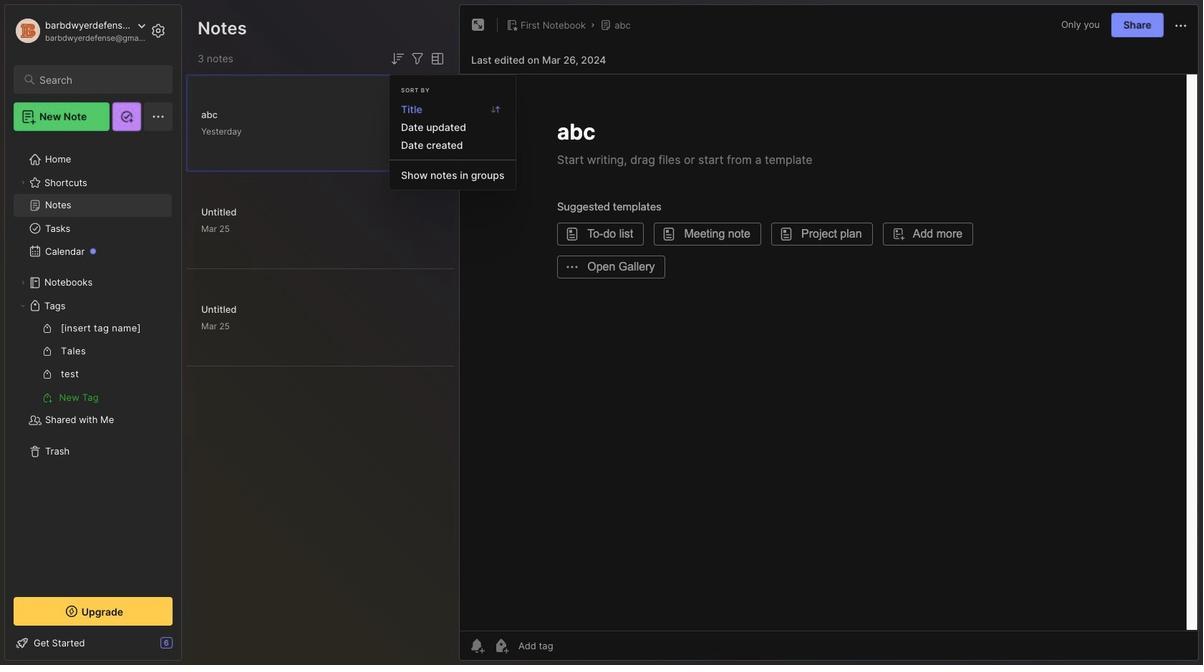 Task type: locate. For each thing, give the bounding box(es) containing it.
group inside tree
[[14, 317, 172, 409]]

Sort options field
[[389, 50, 406, 67]]

expand tags image
[[19, 302, 27, 310]]

note window element
[[459, 4, 1199, 665]]

View options field
[[426, 50, 446, 67]]

Note Editor text field
[[460, 74, 1198, 631]]

expand notebooks image
[[19, 279, 27, 287]]

Help and Learning task checklist field
[[5, 632, 181, 655]]

add a reminder image
[[468, 638, 486, 655]]

Add filters field
[[409, 50, 426, 67]]

group
[[14, 317, 172, 409]]

More actions field
[[1173, 16, 1190, 34]]

expand note image
[[470, 16, 487, 34]]

none search field inside the main element
[[39, 71, 160, 88]]

Search text field
[[39, 73, 160, 87]]

click to collapse image
[[181, 639, 192, 656]]

settings image
[[150, 22, 167, 39]]

tree
[[5, 140, 181, 585]]

None search field
[[39, 71, 160, 88]]

Account field
[[14, 16, 146, 45]]



Task type: vqa. For each thing, say whether or not it's contained in the screenshot.
expand tags IMAGE on the left top of page
yes



Task type: describe. For each thing, give the bounding box(es) containing it.
main element
[[0, 0, 186, 665]]

more actions image
[[1173, 17, 1190, 34]]

dropdown list menu
[[390, 100, 516, 184]]

add filters image
[[409, 50, 426, 67]]

add tag image
[[493, 638, 510, 655]]

Add tag field
[[517, 640, 625, 653]]

tree inside the main element
[[5, 140, 181, 585]]



